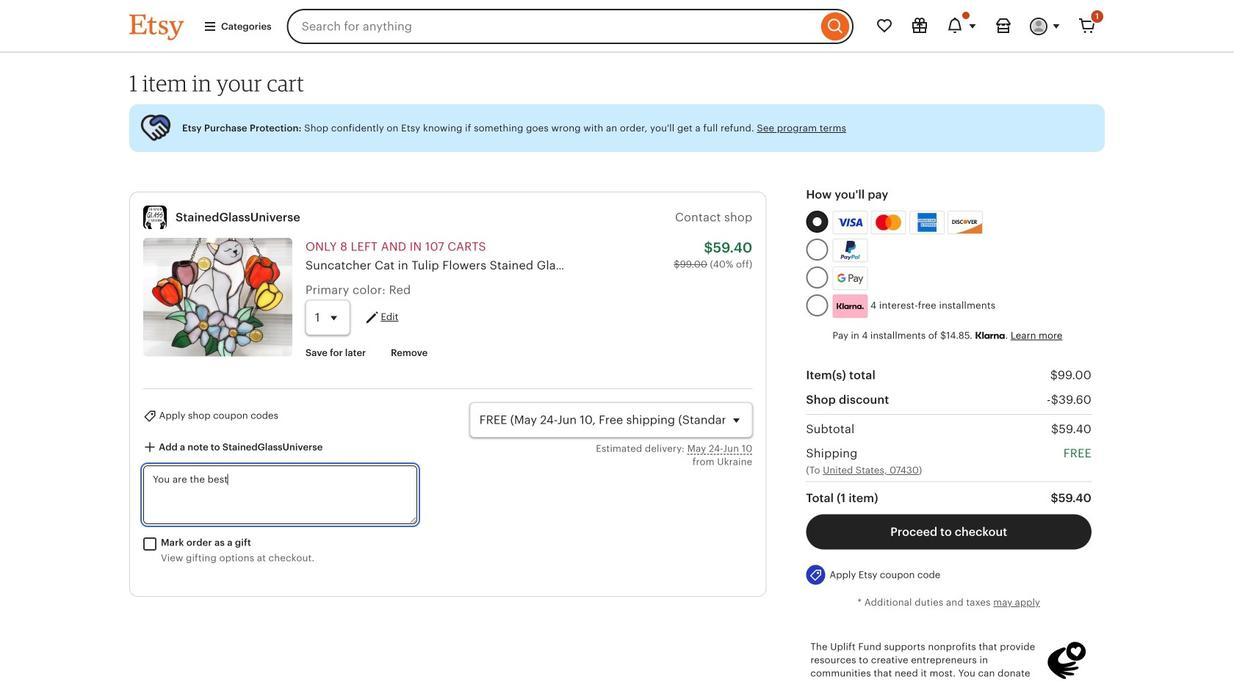 Task type: vqa. For each thing, say whether or not it's contained in the screenshot.
Mountains Custom Name Light | Personalized Bedroom LED Cloud Decor Sign | Light up Sign | Daughter/Son gift Sign /Boy Gift/ Girl Gift image
no



Task type: describe. For each thing, give the bounding box(es) containing it.
suncatcher cat in tulip flowers stained glass window hanging decor cat art gift window panel glass wall window hangings mother's gift image
[[143, 238, 292, 357]]

Add a note to StainedGlassUniverse (optional) text field
[[143, 466, 418, 525]]

uplift fund image
[[1046, 641, 1088, 682]]



Task type: locate. For each thing, give the bounding box(es) containing it.
banner
[[103, 0, 1132, 53]]

stainedglassuniverse image
[[143, 206, 167, 229]]

Search for anything text field
[[287, 9, 818, 44]]

None search field
[[287, 9, 854, 44]]



